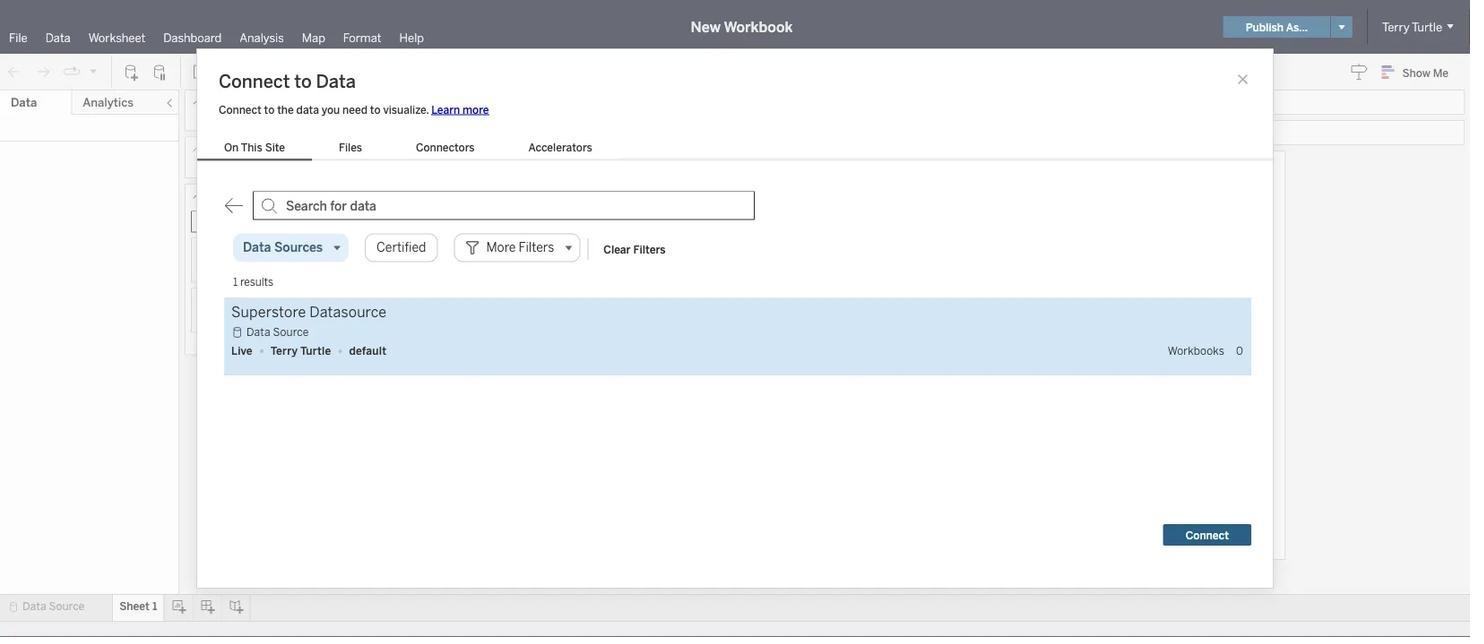 Task type: describe. For each thing, give the bounding box(es) containing it.
workbooks
[[1168, 345, 1225, 358]]

analysis
[[240, 30, 284, 45]]

pages
[[206, 96, 236, 109]]

2 horizontal spatial to
[[370, 103, 381, 116]]

more
[[463, 103, 489, 116]]

collapse image
[[164, 98, 175, 108]]

source inside row group
[[273, 326, 309, 339]]

new worksheet image
[[192, 63, 217, 81]]

list box containing on this site
[[197, 138, 619, 161]]

dashboard
[[163, 30, 222, 45]]

worksheet
[[88, 30, 145, 45]]

columns
[[371, 95, 416, 108]]

2 horizontal spatial 1
[[410, 160, 420, 185]]

map
[[302, 30, 325, 45]]

connect button
[[1163, 524, 1251, 546]]

connectors
[[416, 141, 475, 154]]

as...
[[1286, 20, 1308, 33]]

connect to data
[[219, 71, 356, 92]]

show me
[[1403, 66, 1449, 79]]

marks
[[206, 190, 237, 203]]

0 vertical spatial turtle
[[1412, 20, 1442, 34]]

terry inside superstore datasource row group
[[271, 345, 298, 358]]

to for data
[[294, 71, 312, 92]]

data guide image
[[1351, 63, 1368, 81]]

certified button
[[365, 234, 438, 262]]

files
[[339, 141, 362, 154]]

the
[[277, 103, 294, 116]]

you
[[322, 103, 340, 116]]

clear
[[604, 243, 631, 256]]

learn more link
[[431, 103, 489, 116]]

superstore datasource
[[231, 304, 387, 321]]

on this site
[[224, 141, 285, 154]]

1 horizontal spatial terry turtle
[[1382, 20, 1442, 34]]

replay animation image
[[88, 66, 99, 76]]

help
[[399, 30, 424, 45]]

turtle inside superstore datasource row group
[[300, 345, 331, 358]]

tooltip
[[249, 315, 280, 327]]

duplicate image
[[228, 63, 246, 81]]

publish
[[1246, 20, 1284, 33]]

undo image
[[5, 63, 23, 81]]

0 horizontal spatial source
[[49, 600, 84, 613]]

data
[[296, 103, 319, 116]]

1 vertical spatial sheet
[[119, 600, 150, 613]]

this
[[241, 141, 262, 154]]

analytics
[[83, 95, 133, 110]]



Task type: vqa. For each thing, say whether or not it's contained in the screenshot.
LIVE
yes



Task type: locate. For each thing, give the bounding box(es) containing it.
connect to the data you need to visualize. learn more
[[219, 103, 489, 116]]

new workbook
[[691, 18, 793, 35]]

1 vertical spatial filters
[[633, 243, 666, 256]]

clear sheet image
[[256, 63, 285, 81]]

data
[[45, 30, 71, 45], [316, 71, 356, 92], [11, 95, 37, 110], [247, 326, 270, 339], [22, 600, 46, 613]]

data inside row group
[[247, 326, 270, 339]]

0 horizontal spatial filters
[[206, 143, 238, 156]]

certified
[[377, 240, 426, 255]]

1 vertical spatial turtle
[[300, 345, 331, 358]]

1 vertical spatial terry
[[271, 345, 298, 358]]

connect inside button
[[1186, 529, 1229, 542]]

detail
[[200, 315, 227, 327]]

terry down tooltip
[[271, 345, 298, 358]]

datasource
[[309, 304, 387, 321]]

0 vertical spatial terry
[[1382, 20, 1410, 34]]

turtle up the "show me"
[[1412, 20, 1442, 34]]

file
[[9, 30, 28, 45]]

2 vertical spatial 1
[[152, 600, 157, 613]]

learn
[[431, 103, 460, 116]]

terry turtle down superstore datasource
[[271, 345, 331, 358]]

connect for connect
[[1186, 529, 1229, 542]]

1 horizontal spatial terry
[[1382, 20, 1410, 34]]

0 vertical spatial source
[[273, 326, 309, 339]]

0 vertical spatial filters
[[206, 143, 238, 156]]

terry turtle
[[1382, 20, 1442, 34], [271, 345, 331, 358]]

visualize.
[[383, 103, 429, 116]]

filters left this
[[206, 143, 238, 156]]

superstore datasource row group
[[224, 299, 1251, 377]]

terry turtle up show me button
[[1382, 20, 1442, 34]]

source
[[273, 326, 309, 339], [49, 600, 84, 613]]

to left the
[[264, 103, 275, 116]]

1 horizontal spatial turtle
[[1412, 20, 1442, 34]]

publish as... button
[[1223, 16, 1330, 38]]

replay animation image
[[63, 63, 81, 81]]

1 vertical spatial source
[[49, 600, 84, 613]]

0 horizontal spatial to
[[264, 103, 275, 116]]

sort ascending image
[[336, 63, 354, 81]]

0 horizontal spatial sheet
[[119, 600, 150, 613]]

terry turtle inside superstore datasource row group
[[271, 345, 331, 358]]

connect for connect to the data you need to visualize. learn more
[[219, 103, 261, 116]]

on
[[224, 141, 239, 154]]

show me button
[[1374, 58, 1465, 86]]

0 vertical spatial terry turtle
[[1382, 20, 1442, 34]]

sheet 1
[[357, 160, 420, 185], [119, 600, 157, 613]]

0 vertical spatial data source
[[247, 326, 309, 339]]

accelerators
[[528, 141, 592, 154]]

terry
[[1382, 20, 1410, 34], [271, 345, 298, 358]]

1 vertical spatial 1
[[233, 276, 238, 289]]

to for the
[[264, 103, 275, 116]]

0 horizontal spatial sheet 1
[[119, 600, 157, 613]]

default
[[349, 345, 386, 358]]

filters right "clear"
[[633, 243, 666, 256]]

new
[[691, 18, 721, 35]]

1 horizontal spatial source
[[273, 326, 309, 339]]

1 vertical spatial terry turtle
[[271, 345, 331, 358]]

connect for connect to data
[[219, 71, 290, 92]]

sheet
[[357, 160, 406, 185], [119, 600, 150, 613]]

me
[[1433, 66, 1449, 79]]

format
[[343, 30, 381, 45]]

filters inside button
[[633, 243, 666, 256]]

turtle
[[1412, 20, 1442, 34], [300, 345, 331, 358]]

1 vertical spatial connect
[[219, 103, 261, 116]]

1 vertical spatial sheet 1
[[119, 600, 157, 613]]

swap rows and columns image
[[307, 63, 325, 81]]

0
[[1236, 345, 1243, 358]]

clear filters
[[604, 243, 666, 256]]

0 horizontal spatial turtle
[[300, 345, 331, 358]]

1 results
[[233, 276, 273, 289]]

1 horizontal spatial data source
[[247, 326, 309, 339]]

0 horizontal spatial data source
[[22, 600, 84, 613]]

pause auto updates image
[[151, 63, 169, 81]]

results
[[240, 276, 273, 289]]

0 vertical spatial sheet
[[357, 160, 406, 185]]

0 vertical spatial 1
[[410, 160, 420, 185]]

data source inside superstore datasource row group
[[247, 326, 309, 339]]

0 horizontal spatial 1
[[152, 600, 157, 613]]

size
[[255, 264, 274, 277]]

1
[[410, 160, 420, 185], [233, 276, 238, 289], [152, 600, 157, 613]]

redo image
[[34, 63, 52, 81]]

workbook
[[724, 18, 793, 35]]

clear filters button
[[595, 238, 674, 260]]

connect
[[219, 71, 290, 92], [219, 103, 261, 116], [1186, 529, 1229, 542]]

0 vertical spatial connect
[[219, 71, 290, 92]]

terry up 'show'
[[1382, 20, 1410, 34]]

publish as...
[[1246, 20, 1308, 33]]

0 vertical spatial sheet 1
[[357, 160, 420, 185]]

data source
[[247, 326, 309, 339], [22, 600, 84, 613]]

site
[[265, 141, 285, 154]]

1 horizontal spatial sheet
[[357, 160, 406, 185]]

need
[[343, 103, 367, 116]]

1 vertical spatial data source
[[22, 600, 84, 613]]

turtle down superstore datasource
[[300, 345, 331, 358]]

2 vertical spatial connect
[[1186, 529, 1229, 542]]

to right the need
[[370, 103, 381, 116]]

to
[[294, 71, 312, 92], [264, 103, 275, 116], [370, 103, 381, 116]]

1 horizontal spatial filters
[[633, 243, 666, 256]]

0 horizontal spatial terry
[[271, 345, 298, 358]]

new data source image
[[123, 63, 141, 81]]

0 horizontal spatial terry turtle
[[271, 345, 331, 358]]

1 horizontal spatial 1
[[233, 276, 238, 289]]

live
[[231, 345, 253, 358]]

superstore
[[231, 304, 306, 321]]

show
[[1403, 66, 1430, 79]]

to up data
[[294, 71, 312, 92]]

list box
[[197, 138, 619, 161]]

1 horizontal spatial to
[[294, 71, 312, 92]]

filters
[[206, 143, 238, 156], [633, 243, 666, 256]]

1 horizontal spatial sheet 1
[[357, 160, 420, 185]]



